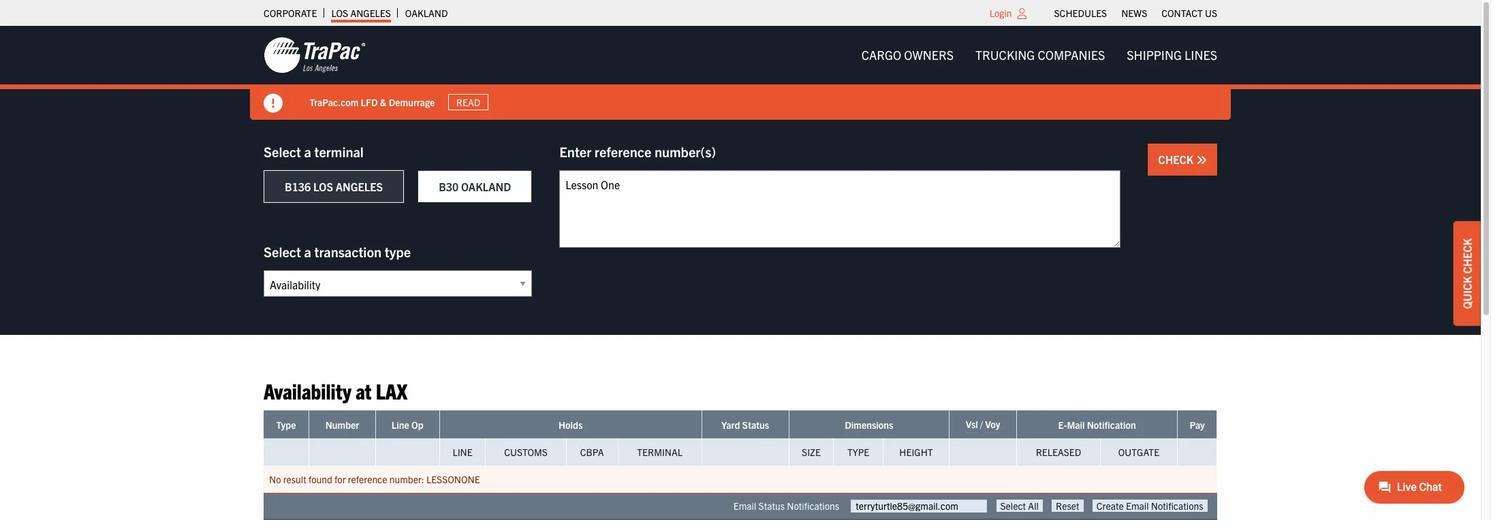 Task type: describe. For each thing, give the bounding box(es) containing it.
select for select a terminal
[[264, 143, 301, 160]]

1 vertical spatial oakland
[[461, 180, 511, 194]]

menu bar containing schedules
[[1047, 3, 1225, 22]]

vsl / voy
[[966, 419, 1001, 431]]

shipping lines link
[[1116, 41, 1229, 69]]

0 vertical spatial angeles
[[351, 7, 391, 19]]

type
[[385, 243, 411, 260]]

banner containing cargo owners
[[0, 26, 1492, 120]]

number
[[325, 419, 359, 432]]

oakland link
[[405, 3, 448, 22]]

0 horizontal spatial oakland
[[405, 7, 448, 19]]

read link
[[449, 94, 489, 111]]

demurrage
[[389, 96, 435, 108]]

lines
[[1185, 47, 1218, 63]]

login
[[990, 7, 1012, 19]]

quick check link
[[1454, 222, 1481, 326]]

availability at lax
[[264, 378, 408, 404]]

op
[[412, 419, 424, 432]]

&
[[380, 96, 387, 108]]

cbpa
[[580, 447, 604, 459]]

select a terminal
[[264, 143, 364, 160]]

solid image
[[264, 94, 283, 113]]

number(s)
[[655, 143, 716, 160]]

terminal
[[314, 143, 364, 160]]

e-
[[1059, 419, 1067, 432]]

mail
[[1067, 419, 1085, 432]]

vsl
[[966, 419, 978, 431]]

companies
[[1038, 47, 1105, 63]]

1 vertical spatial type
[[848, 447, 870, 459]]

cargo owners link
[[851, 41, 965, 69]]

us
[[1205, 7, 1218, 19]]

outgate
[[1119, 447, 1160, 459]]

news
[[1122, 7, 1148, 19]]

lfd
[[361, 96, 378, 108]]

result
[[283, 474, 306, 486]]

los angeles link
[[331, 3, 391, 22]]

line for line
[[453, 447, 473, 459]]

menu bar inside banner
[[851, 41, 1229, 69]]

/
[[981, 419, 983, 431]]

lessonone
[[427, 474, 480, 486]]

a for transaction
[[304, 243, 311, 260]]

shipping
[[1127, 47, 1182, 63]]

customs
[[504, 447, 548, 459]]

voy
[[986, 419, 1001, 431]]

schedules link
[[1055, 3, 1107, 22]]

owners
[[904, 47, 954, 63]]

light image
[[1018, 8, 1027, 19]]

trucking
[[976, 47, 1035, 63]]

0 vertical spatial reference
[[595, 143, 652, 160]]

no
[[269, 474, 281, 486]]

quick
[[1461, 277, 1475, 309]]

notification
[[1087, 419, 1137, 432]]

pay
[[1190, 419, 1205, 432]]

trapac.com
[[310, 96, 359, 108]]

check button
[[1148, 144, 1218, 176]]

1 vertical spatial los
[[313, 180, 333, 194]]



Task type: vqa. For each thing, say whether or not it's contained in the screenshot.
Reserved.
no



Task type: locate. For each thing, give the bounding box(es) containing it.
1 vertical spatial line
[[453, 447, 473, 459]]

reference
[[595, 143, 652, 160], [348, 474, 387, 486]]

login link
[[990, 7, 1012, 19]]

dimensions
[[845, 419, 894, 432]]

los up los angeles image
[[331, 7, 348, 19]]

angeles left oakland 'link'
[[351, 7, 391, 19]]

0 vertical spatial check
[[1159, 153, 1197, 166]]

1 vertical spatial angeles
[[336, 180, 383, 194]]

height
[[900, 447, 933, 459]]

0 vertical spatial status
[[742, 419, 769, 432]]

b30 oakland
[[439, 180, 511, 194]]

yard status
[[722, 419, 769, 432]]

quick check
[[1461, 239, 1475, 309]]

los angeles image
[[264, 36, 366, 74]]

los
[[331, 7, 348, 19], [313, 180, 333, 194]]

2 a from the top
[[304, 243, 311, 260]]

schedules
[[1055, 7, 1107, 19]]

enter
[[560, 143, 592, 160]]

oakland right b30
[[461, 180, 511, 194]]

banner
[[0, 26, 1492, 120]]

email
[[734, 500, 757, 513]]

contact us link
[[1162, 3, 1218, 22]]

status right the email
[[759, 500, 785, 513]]

a for terminal
[[304, 143, 311, 160]]

select left transaction
[[264, 243, 301, 260]]

holds
[[559, 419, 583, 432]]

0 vertical spatial select
[[264, 143, 301, 160]]

1 horizontal spatial check
[[1461, 239, 1475, 274]]

no result found for reference number: lessonone
[[269, 474, 480, 486]]

contact
[[1162, 7, 1203, 19]]

notifications
[[787, 500, 840, 513]]

Enter reference number(s) text field
[[560, 170, 1121, 248]]

oakland
[[405, 7, 448, 19], [461, 180, 511, 194]]

released
[[1036, 447, 1082, 459]]

contact us
[[1162, 7, 1218, 19]]

a left transaction
[[304, 243, 311, 260]]

select a transaction type
[[264, 243, 411, 260]]

a left terminal
[[304, 143, 311, 160]]

reference right enter in the left top of the page
[[595, 143, 652, 160]]

1 horizontal spatial line
[[453, 447, 473, 459]]

type down dimensions on the right bottom of the page
[[848, 447, 870, 459]]

cargo
[[862, 47, 902, 63]]

los angeles
[[331, 7, 391, 19]]

corporate link
[[264, 3, 317, 22]]

menu bar down light icon
[[851, 41, 1229, 69]]

for
[[335, 474, 346, 486]]

0 vertical spatial type
[[276, 419, 296, 432]]

trucking companies
[[976, 47, 1105, 63]]

line for line op
[[392, 419, 409, 432]]

check inside button
[[1159, 153, 1197, 166]]

size
[[802, 447, 821, 459]]

trucking companies link
[[965, 41, 1116, 69]]

1 horizontal spatial reference
[[595, 143, 652, 160]]

1 vertical spatial a
[[304, 243, 311, 260]]

a
[[304, 143, 311, 160], [304, 243, 311, 260]]

0 horizontal spatial type
[[276, 419, 296, 432]]

type
[[276, 419, 296, 432], [848, 447, 870, 459]]

lax
[[376, 378, 408, 404]]

angeles down terminal
[[336, 180, 383, 194]]

b136
[[285, 180, 311, 194]]

0 vertical spatial oakland
[[405, 7, 448, 19]]

1 vertical spatial menu bar
[[851, 41, 1229, 69]]

b136 los angeles
[[285, 180, 383, 194]]

select
[[264, 143, 301, 160], [264, 243, 301, 260]]

check
[[1159, 153, 1197, 166], [1461, 239, 1475, 274]]

menu bar containing cargo owners
[[851, 41, 1229, 69]]

found
[[309, 474, 332, 486]]

0 vertical spatial a
[[304, 143, 311, 160]]

select up b136
[[264, 143, 301, 160]]

yard
[[722, 419, 740, 432]]

status right the yard
[[742, 419, 769, 432]]

line op
[[392, 419, 424, 432]]

shipping lines
[[1127, 47, 1218, 63]]

menu bar up shipping
[[1047, 3, 1225, 22]]

0 vertical spatial los
[[331, 7, 348, 19]]

line
[[392, 419, 409, 432], [453, 447, 473, 459]]

at
[[356, 378, 372, 404]]

news link
[[1122, 3, 1148, 22]]

0 horizontal spatial line
[[392, 419, 409, 432]]

None button
[[997, 500, 1043, 513], [1052, 500, 1084, 513], [1093, 500, 1208, 513], [997, 500, 1043, 513], [1052, 500, 1084, 513], [1093, 500, 1208, 513]]

b30
[[439, 180, 459, 194]]

line up lessonone
[[453, 447, 473, 459]]

trapac.com lfd & demurrage
[[310, 96, 435, 108]]

type down 'availability' on the bottom of the page
[[276, 419, 296, 432]]

1 vertical spatial reference
[[348, 474, 387, 486]]

1 vertical spatial select
[[264, 243, 301, 260]]

cargo owners
[[862, 47, 954, 63]]

2 select from the top
[[264, 243, 301, 260]]

e-mail notification
[[1059, 419, 1137, 432]]

status
[[742, 419, 769, 432], [759, 500, 785, 513]]

corporate
[[264, 7, 317, 19]]

reference right for
[[348, 474, 387, 486]]

1 horizontal spatial oakland
[[461, 180, 511, 194]]

1 vertical spatial status
[[759, 500, 785, 513]]

solid image
[[1197, 155, 1208, 166]]

0 vertical spatial menu bar
[[1047, 3, 1225, 22]]

Your Email email field
[[851, 500, 988, 513]]

los right b136
[[313, 180, 333, 194]]

menu bar
[[1047, 3, 1225, 22], [851, 41, 1229, 69]]

read
[[457, 96, 481, 108]]

oakland right los angeles
[[405, 7, 448, 19]]

0 horizontal spatial reference
[[348, 474, 387, 486]]

status for email
[[759, 500, 785, 513]]

email status notifications
[[734, 500, 840, 513]]

angeles
[[351, 7, 391, 19], [336, 180, 383, 194]]

transaction
[[314, 243, 382, 260]]

select for select a transaction type
[[264, 243, 301, 260]]

0 vertical spatial line
[[392, 419, 409, 432]]

0 horizontal spatial check
[[1159, 153, 1197, 166]]

1 a from the top
[[304, 143, 311, 160]]

status for yard
[[742, 419, 769, 432]]

1 horizontal spatial type
[[848, 447, 870, 459]]

terminal
[[637, 447, 683, 459]]

number:
[[390, 474, 424, 486]]

1 vertical spatial check
[[1461, 239, 1475, 274]]

line left op
[[392, 419, 409, 432]]

availability
[[264, 378, 352, 404]]

1 select from the top
[[264, 143, 301, 160]]

enter reference number(s)
[[560, 143, 716, 160]]



